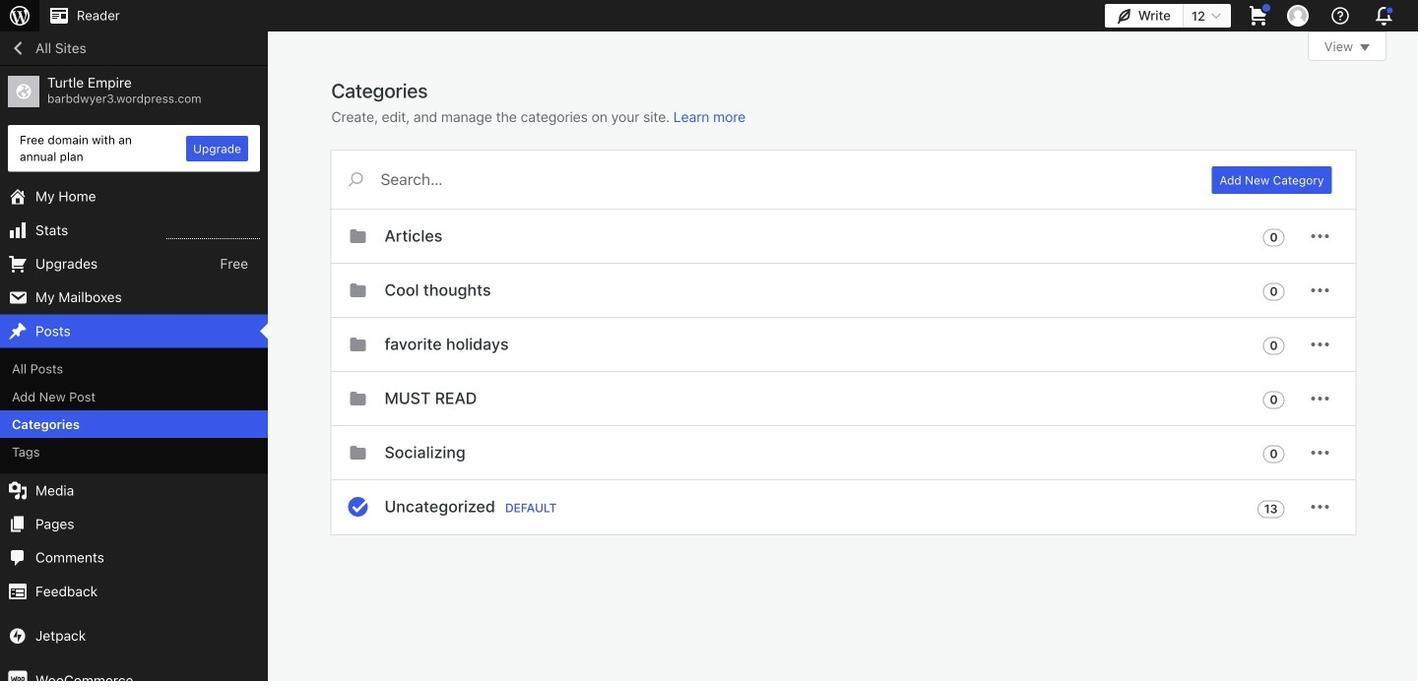Task type: vqa. For each thing, say whether or not it's contained in the screenshot.
2nd IMG from the top
yes



Task type: locate. For each thing, give the bounding box(es) containing it.
main content
[[332, 32, 1387, 535]]

1 toggle menu image from the top
[[1309, 333, 1332, 357]]

1 vertical spatial toggle menu image
[[1309, 441, 1332, 465]]

cool thoughts image
[[346, 279, 370, 302]]

1 vertical spatial toggle menu image
[[1309, 279, 1332, 302]]

2 img image from the top
[[8, 671, 28, 682]]

0 vertical spatial toggle menu image
[[1309, 333, 1332, 357]]

img image
[[8, 627, 28, 647], [8, 671, 28, 682]]

toggle menu image for must read icon
[[1309, 387, 1332, 411]]

my shopping cart image
[[1247, 4, 1271, 28]]

2 vertical spatial toggle menu image
[[1309, 387, 1332, 411]]

0 vertical spatial toggle menu image
[[1309, 225, 1332, 248]]

row
[[332, 210, 1356, 535]]

3 toggle menu image from the top
[[1309, 387, 1332, 411]]

favorite holidays image
[[346, 333, 370, 357]]

2 toggle menu image from the top
[[1309, 279, 1332, 302]]

manage your sites image
[[8, 4, 32, 28]]

2 toggle menu image from the top
[[1309, 441, 1332, 465]]

toggle menu image
[[1309, 333, 1332, 357], [1309, 441, 1332, 465], [1309, 496, 1332, 519]]

help image
[[1329, 4, 1353, 28]]

0 vertical spatial img image
[[8, 627, 28, 647]]

3 toggle menu image from the top
[[1309, 496, 1332, 519]]

open search image
[[332, 167, 381, 191]]

None search field
[[332, 151, 1188, 208]]

must read image
[[346, 387, 370, 411]]

toggle menu image
[[1309, 225, 1332, 248], [1309, 279, 1332, 302], [1309, 387, 1332, 411]]

2 vertical spatial toggle menu image
[[1309, 496, 1332, 519]]

1 vertical spatial img image
[[8, 671, 28, 682]]

toggle menu image for favorite holidays image
[[1309, 333, 1332, 357]]

1 toggle menu image from the top
[[1309, 225, 1332, 248]]



Task type: describe. For each thing, give the bounding box(es) containing it.
manage your notifications image
[[1371, 2, 1399, 30]]

socializing image
[[346, 441, 370, 465]]

toggle menu image for socializing image
[[1309, 441, 1332, 465]]

closed image
[[1361, 44, 1370, 51]]

my profile image
[[1288, 5, 1309, 27]]

uncategorized image
[[346, 496, 370, 519]]

Search search field
[[381, 151, 1188, 208]]

highest hourly views 0 image
[[166, 226, 260, 239]]

toggle menu image for articles "image"
[[1309, 225, 1332, 248]]

toggle menu image for uncategorized image
[[1309, 496, 1332, 519]]

toggle menu image for cool thoughts image
[[1309, 279, 1332, 302]]

articles image
[[346, 225, 370, 248]]

1 img image from the top
[[8, 627, 28, 647]]



